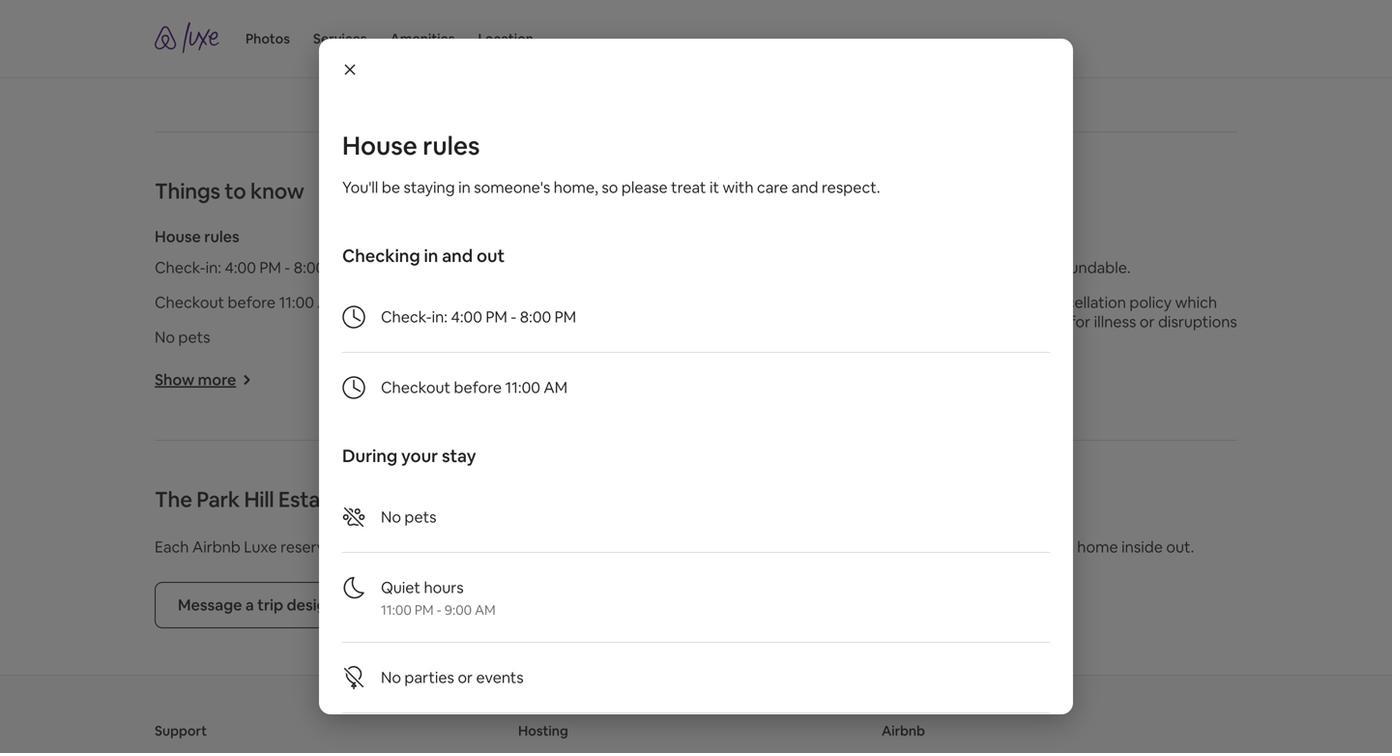 Task type: vqa. For each thing, say whether or not it's contained in the screenshot.
area
no



Task type: describe. For each thing, give the bounding box(es) containing it.
tub
[[586, 292, 610, 312]]

during
[[342, 445, 398, 467]]

designer,
[[492, 537, 558, 557]]

services
[[313, 30, 367, 47]]

parties
[[405, 668, 454, 687]]

comes
[[364, 537, 412, 557]]

if
[[978, 312, 988, 331]]

0 horizontal spatial -
[[285, 257, 290, 277]]

cancellation
[[1041, 292, 1126, 312]]

review
[[887, 292, 937, 312]]

rules for 4:00
[[204, 226, 239, 246]]

hours
[[424, 578, 464, 598]]

no pets inside house rules dialog
[[381, 507, 437, 527]]

location button
[[478, 0, 534, 77]]

by
[[942, 331, 959, 351]]

the
[[941, 292, 965, 312]]

check- inside house rules dialog
[[381, 307, 432, 327]]

trip
[[461, 537, 489, 557]]

gate
[[684, 292, 717, 312]]

designer
[[287, 595, 350, 615]]

am inside quiet hours 11:00 pm - 9:00 am
[[475, 601, 496, 619]]

0 horizontal spatial and
[[442, 245, 473, 267]]

check-in: 4:00 pm - 8:00 pm inside house rules dialog
[[381, 307, 576, 327]]

0 horizontal spatial pets
[[178, 327, 210, 347]]

1 more from the left
[[198, 370, 236, 389]]

google map
showing 8 points of interest. region
[[0, 0, 1392, 215]]

0 vertical spatial 4:00
[[225, 257, 256, 277]]

2 horizontal spatial 11:00
[[505, 378, 540, 397]]

photos button
[[246, 0, 290, 77]]

checkout inside house rules dialog
[[381, 378, 451, 397]]

- inside quiet hours 11:00 pm - 9:00 am
[[437, 601, 442, 619]]

someone's
[[474, 177, 550, 197]]

review the host's full cancellation policy which applies even if you cancel for illness or disruptions caused by covid-19.
[[887, 292, 1237, 351]]

services button
[[313, 0, 367, 77]]

rules for staying
[[423, 130, 480, 162]]

pets inside house rules dialog
[[405, 507, 437, 527]]

you
[[991, 312, 1017, 331]]

even
[[941, 312, 975, 331]]

this reservation is non-refundable.
[[887, 257, 1131, 277]]

estate
[[278, 486, 341, 513]]

they
[[968, 537, 1003, 557]]

1 horizontal spatial airbnb
[[882, 722, 925, 739]]

1 show more from the left
[[155, 370, 236, 389]]

during your stay
[[342, 445, 476, 467]]

photos
[[246, 30, 290, 47]]

1 show more button from the left
[[155, 370, 252, 389]]

which
[[1175, 292, 1217, 312]]

park
[[196, 486, 240, 513]]

0 vertical spatial 11:00
[[279, 292, 314, 312]]

support
[[155, 722, 207, 739]]

you'll be staying in someone's home, so please treat it with care and respect.
[[342, 177, 880, 197]]

2 vertical spatial and
[[763, 537, 790, 557]]

11:00 inside quiet hours 11:00 pm - 9:00 am
[[381, 601, 412, 619]]

before inside house rules dialog
[[454, 378, 502, 397]]

you'll
[[342, 177, 378, 197]]

terms of use link
[[1082, 42, 1140, 54]]

out.
[[1166, 537, 1194, 557]]

house rules for in:
[[155, 226, 239, 246]]

pm down you'll in the top left of the page
[[328, 257, 350, 277]]

1 horizontal spatial trip
[[675, 537, 700, 557]]

local
[[793, 537, 826, 557]]

policy
[[1130, 292, 1172, 312]]

out
[[477, 245, 505, 267]]

1 vertical spatial no
[[381, 507, 401, 527]]

0 horizontal spatial in:
[[206, 257, 221, 277]]

house rules for be
[[342, 130, 480, 162]]

1 vertical spatial am
[[544, 378, 568, 397]]

quiet hours 11:00 pm - 9:00 am
[[381, 578, 496, 619]]

0 horizontal spatial airbnb
[[192, 537, 241, 557]]

of
[[1112, 42, 1121, 54]]

host's
[[968, 292, 1012, 312]]

2 horizontal spatial -
[[511, 307, 517, 327]]

1 vertical spatial in
[[424, 245, 438, 267]]

amenities
[[390, 30, 455, 47]]

this
[[887, 257, 916, 277]]

in: inside house rules dialog
[[432, 307, 448, 327]]

expert.
[[913, 537, 965, 557]]

house for you'll
[[342, 130, 417, 162]]

0 vertical spatial no
[[155, 327, 175, 347]]

1 vertical spatial your
[[562, 537, 593, 557]]

use
[[1123, 42, 1140, 54]]

message a trip designer button
[[155, 582, 374, 628]]

concierge,
[[597, 537, 672, 557]]

0 horizontal spatial check-in: 4:00 pm - 8:00 pm
[[155, 257, 350, 277]]

0 horizontal spatial 8:00
[[294, 257, 325, 277]]

message a trip designer
[[178, 595, 350, 615]]

no parties or events
[[381, 668, 524, 687]]

2 show more from the left
[[521, 370, 602, 389]]

full
[[1016, 292, 1037, 312]]

0 vertical spatial in
[[458, 177, 471, 197]]

checking
[[342, 245, 420, 267]]

terms of use
[[1082, 42, 1140, 54]]

to
[[225, 177, 246, 205]]

1 horizontal spatial reservation
[[919, 257, 999, 277]]

19.
[[1016, 331, 1035, 351]]

so
[[602, 177, 618, 197]]

applies
[[887, 312, 937, 331]]

0 vertical spatial a
[[672, 292, 681, 312]]

home,
[[554, 177, 598, 197]]

8:00 inside house rules dialog
[[520, 307, 551, 327]]

events
[[476, 668, 524, 687]]



Task type: locate. For each thing, give the bounding box(es) containing it.
care
[[757, 177, 788, 197]]

trip left planner,
[[675, 537, 700, 557]]

or inside house rules dialog
[[458, 668, 473, 687]]

0 horizontal spatial before
[[228, 292, 276, 312]]

cancel
[[1020, 312, 1067, 331]]

treat
[[671, 177, 706, 197]]

am
[[317, 292, 341, 312], [544, 378, 568, 397], [475, 601, 496, 619]]

1 horizontal spatial checkout
[[381, 378, 451, 397]]

house up be
[[342, 130, 417, 162]]

before
[[228, 292, 276, 312], [454, 378, 502, 397]]

1 horizontal spatial more
[[564, 370, 602, 389]]

your inside house rules dialog
[[401, 445, 438, 467]]

2 vertical spatial no
[[381, 668, 401, 687]]

home
[[1077, 537, 1118, 557]]

quiet
[[381, 578, 421, 598]]

1 vertical spatial -
[[511, 307, 517, 327]]

4:00 inside house rules dialog
[[451, 307, 482, 327]]

1 horizontal spatial or
[[720, 292, 735, 312]]

pm
[[259, 257, 281, 277], [328, 257, 350, 277], [486, 307, 507, 327], [555, 307, 576, 327], [415, 601, 434, 619]]

1 horizontal spatial your
[[562, 537, 593, 557]]

check- down things
[[155, 257, 206, 277]]

amenities button
[[390, 0, 455, 77]]

hosting
[[518, 722, 568, 739]]

show more button
[[155, 370, 252, 389], [521, 370, 618, 389]]

1 horizontal spatial am
[[475, 601, 496, 619]]

0 horizontal spatial no pets
[[155, 327, 210, 347]]

pets
[[178, 327, 210, 347], [405, 507, 437, 527]]

terms
[[1082, 42, 1109, 54]]

hill
[[244, 486, 274, 513]]

please
[[622, 177, 668, 197]]

illness
[[1094, 312, 1136, 331]]

in: down "things to know"
[[206, 257, 221, 277]]

4:00
[[225, 257, 256, 277], [451, 307, 482, 327]]

0 horizontal spatial or
[[458, 668, 473, 687]]

0 horizontal spatial trip
[[257, 595, 283, 615]]

in right staying
[[458, 177, 471, 197]]

checkout
[[155, 292, 224, 312], [381, 378, 451, 397]]

0 horizontal spatial 11:00
[[279, 292, 314, 312]]

non-
[[1017, 257, 1050, 277]]

0 horizontal spatial checkout
[[155, 292, 224, 312]]

house rules dialog
[[319, 39, 1073, 753]]

0 vertical spatial rules
[[423, 130, 480, 162]]

pool/hot
[[521, 292, 582, 312]]

and
[[792, 177, 818, 197], [442, 245, 473, 267], [763, 537, 790, 557]]

covid-
[[962, 331, 1016, 351]]

0 vertical spatial 8:00
[[294, 257, 325, 277]]

0 horizontal spatial rules
[[204, 226, 239, 246]]

with inside house rules dialog
[[723, 177, 754, 197]]

0 vertical spatial check-in: 4:00 pm - 8:00 pm
[[155, 257, 350, 277]]

rules
[[423, 130, 480, 162], [204, 226, 239, 246]]

0 horizontal spatial show
[[155, 370, 195, 389]]

house for check-
[[155, 226, 201, 246]]

in right checking
[[424, 245, 438, 267]]

no pets
[[155, 327, 210, 347], [381, 507, 437, 527]]

in
[[458, 177, 471, 197], [424, 245, 438, 267]]

2 horizontal spatial or
[[1140, 312, 1155, 331]]

reservation down estate
[[281, 537, 361, 557]]

0 vertical spatial your
[[401, 445, 438, 467]]

for
[[1070, 312, 1091, 331]]

1 vertical spatial know
[[1006, 537, 1045, 557]]

1 horizontal spatial know
[[1006, 537, 1045, 557]]

1 vertical spatial check-in: 4:00 pm - 8:00 pm
[[381, 307, 576, 327]]

0 vertical spatial know
[[250, 177, 304, 205]]

0 horizontal spatial check-
[[155, 257, 206, 277]]

things
[[155, 177, 220, 205]]

show
[[155, 370, 195, 389], [521, 370, 561, 389]]

the
[[155, 486, 192, 513]]

check-
[[155, 257, 206, 277], [381, 307, 432, 327]]

0 horizontal spatial your
[[401, 445, 438, 467]]

with right comes at the left of page
[[415, 537, 446, 557]]

location
[[478, 30, 534, 47]]

1 horizontal spatial 11:00
[[381, 601, 412, 619]]

1 horizontal spatial rules
[[423, 130, 480, 162]]

a right message
[[245, 595, 254, 615]]

refundable.
[[1050, 257, 1131, 277]]

1 horizontal spatial a
[[449, 537, 458, 557]]

0 vertical spatial checkout before 11:00 am
[[155, 292, 341, 312]]

airbnb
[[192, 537, 241, 557], [882, 722, 925, 739]]

0 horizontal spatial show more
[[155, 370, 236, 389]]

your
[[401, 445, 438, 467], [562, 537, 593, 557]]

1 horizontal spatial in:
[[432, 307, 448, 327]]

- left pool/hot
[[511, 307, 517, 327]]

0 vertical spatial house rules
[[342, 130, 480, 162]]

a left gate
[[672, 292, 681, 312]]

know left this
[[1006, 537, 1045, 557]]

google image
[[160, 29, 223, 54]]

1 horizontal spatial 4:00
[[451, 307, 482, 327]]

1 vertical spatial pets
[[405, 507, 437, 527]]

each
[[155, 537, 189, 557]]

a inside button
[[245, 595, 254, 615]]

each airbnb luxe reservation comes with a trip designer, your concierge, trip planner, and local destination expert. they know this home inside out.
[[155, 537, 1194, 557]]

0 vertical spatial pets
[[178, 327, 210, 347]]

4:00 down out
[[451, 307, 482, 327]]

message
[[178, 595, 242, 615]]

or inside review the host's full cancellation policy which applies even if you cancel for illness or disruptions caused by covid-19.
[[1140, 312, 1155, 331]]

8:00 left checking
[[294, 257, 325, 277]]

2 vertical spatial -
[[437, 601, 442, 619]]

0 horizontal spatial house rules
[[155, 226, 239, 246]]

1 show from the left
[[155, 370, 195, 389]]

or right illness
[[1140, 312, 1155, 331]]

destination
[[830, 537, 910, 557]]

1 vertical spatial before
[[454, 378, 502, 397]]

2 show from the left
[[521, 370, 561, 389]]

1 horizontal spatial check-
[[381, 307, 432, 327]]

0 vertical spatial -
[[285, 257, 290, 277]]

is
[[1003, 257, 1013, 277]]

pm down "things to know"
[[259, 257, 281, 277]]

0 vertical spatial no pets
[[155, 327, 210, 347]]

1 horizontal spatial in
[[458, 177, 471, 197]]

8:00 left tub
[[520, 307, 551, 327]]

house rules down things
[[155, 226, 239, 246]]

1 vertical spatial in:
[[432, 307, 448, 327]]

0 vertical spatial checkout
[[155, 292, 224, 312]]

or left lock
[[720, 292, 735, 312]]

checkout before 11:00 am inside house rules dialog
[[381, 378, 568, 397]]

stay
[[442, 445, 476, 467]]

1 horizontal spatial show more
[[521, 370, 602, 389]]

1 vertical spatial checkout before 11:00 am
[[381, 378, 568, 397]]

the park hill estate
[[155, 486, 341, 513]]

house down things
[[155, 226, 201, 246]]

2 vertical spatial am
[[475, 601, 496, 619]]

pm left tub
[[555, 307, 576, 327]]

check-in: 4:00 pm - 8:00 pm down "to"
[[155, 257, 350, 277]]

check- down checking in and out
[[381, 307, 432, 327]]

and left out
[[442, 245, 473, 267]]

checking in and out
[[342, 245, 505, 267]]

2 more from the left
[[564, 370, 602, 389]]

11:00
[[279, 292, 314, 312], [505, 378, 540, 397], [381, 601, 412, 619]]

house rules inside dialog
[[342, 130, 480, 162]]

1 horizontal spatial and
[[763, 537, 790, 557]]

lock
[[739, 292, 768, 312]]

airbnb luxe image
[[155, 22, 222, 53]]

1 vertical spatial house rules
[[155, 226, 239, 246]]

1 vertical spatial 8:00
[[520, 307, 551, 327]]

or
[[720, 292, 735, 312], [1140, 312, 1155, 331], [458, 668, 473, 687]]

in:
[[206, 257, 221, 277], [432, 307, 448, 327]]

1 vertical spatial checkout
[[381, 378, 451, 397]]

house rules
[[342, 130, 480, 162], [155, 226, 239, 246]]

disruptions
[[1158, 312, 1237, 331]]

0 horizontal spatial 4:00
[[225, 257, 256, 277]]

it
[[710, 177, 719, 197]]

show more
[[155, 370, 236, 389], [521, 370, 602, 389]]

1 vertical spatial check-
[[381, 307, 432, 327]]

more
[[198, 370, 236, 389], [564, 370, 602, 389]]

pm left pool/hot
[[486, 307, 507, 327]]

pool/hot tub without a gate or lock
[[521, 292, 768, 312]]

rules down "things to know"
[[204, 226, 239, 246]]

4:00 down "to"
[[225, 257, 256, 277]]

0 horizontal spatial house
[[155, 226, 201, 246]]

0 vertical spatial in:
[[206, 257, 221, 277]]

- left "9:00"
[[437, 601, 442, 619]]

1 vertical spatial trip
[[257, 595, 283, 615]]

pm down hours
[[415, 601, 434, 619]]

1 vertical spatial house
[[155, 226, 201, 246]]

respect.
[[822, 177, 880, 197]]

caused
[[887, 331, 938, 351]]

0 vertical spatial before
[[228, 292, 276, 312]]

rules inside dialog
[[423, 130, 480, 162]]

without
[[614, 292, 669, 312]]

with right it
[[723, 177, 754, 197]]

1 horizontal spatial house
[[342, 130, 417, 162]]

trip inside message a trip designer button
[[257, 595, 283, 615]]

1 horizontal spatial house rules
[[342, 130, 480, 162]]

1 horizontal spatial check-in: 4:00 pm - 8:00 pm
[[381, 307, 576, 327]]

2 horizontal spatial and
[[792, 177, 818, 197]]

luxe
[[244, 537, 277, 557]]

2 show more button from the left
[[521, 370, 618, 389]]

no
[[155, 327, 175, 347], [381, 507, 401, 527], [381, 668, 401, 687]]

2 vertical spatial 11:00
[[381, 601, 412, 619]]

a left trip
[[449, 537, 458, 557]]

and left local
[[763, 537, 790, 557]]

0 horizontal spatial checkout before 11:00 am
[[155, 292, 341, 312]]

1 vertical spatial reservation
[[281, 537, 361, 557]]

rules up staying
[[423, 130, 480, 162]]

0 horizontal spatial know
[[250, 177, 304, 205]]

0 horizontal spatial with
[[415, 537, 446, 557]]

1 vertical spatial no pets
[[381, 507, 437, 527]]

your right designer,
[[562, 537, 593, 557]]

1 vertical spatial with
[[415, 537, 446, 557]]

inside
[[1122, 537, 1163, 557]]

2 vertical spatial a
[[245, 595, 254, 615]]

be
[[382, 177, 400, 197]]

0 horizontal spatial reservation
[[281, 537, 361, 557]]

1 vertical spatial a
[[449, 537, 458, 557]]

9:00
[[445, 601, 472, 619]]

1 horizontal spatial 8:00
[[520, 307, 551, 327]]

pm inside quiet hours 11:00 pm - 9:00 am
[[415, 601, 434, 619]]

1 horizontal spatial no pets
[[381, 507, 437, 527]]

in: down checking in and out
[[432, 307, 448, 327]]

0 vertical spatial and
[[792, 177, 818, 197]]

this
[[1048, 537, 1074, 557]]

staying
[[404, 177, 455, 197]]

reservation
[[919, 257, 999, 277], [281, 537, 361, 557]]

0 vertical spatial trip
[[675, 537, 700, 557]]

your left stay
[[401, 445, 438, 467]]

planner,
[[703, 537, 760, 557]]

0 vertical spatial with
[[723, 177, 754, 197]]

0 horizontal spatial am
[[317, 292, 341, 312]]

0 horizontal spatial a
[[245, 595, 254, 615]]

know right "to"
[[250, 177, 304, 205]]

1 vertical spatial airbnb
[[882, 722, 925, 739]]

trip left "designer"
[[257, 595, 283, 615]]

things to know
[[155, 177, 304, 205]]

0 horizontal spatial show more button
[[155, 370, 252, 389]]

house inside dialog
[[342, 130, 417, 162]]

check-in: 4:00 pm - 8:00 pm down out
[[381, 307, 576, 327]]

or left events at the left
[[458, 668, 473, 687]]

with
[[723, 177, 754, 197], [415, 537, 446, 557]]

checkout before 11:00 am
[[155, 292, 341, 312], [381, 378, 568, 397]]

1 vertical spatial rules
[[204, 226, 239, 246]]

0 vertical spatial airbnb
[[192, 537, 241, 557]]

1 horizontal spatial show
[[521, 370, 561, 389]]

house
[[342, 130, 417, 162], [155, 226, 201, 246]]

reservation up the the
[[919, 257, 999, 277]]

house rules up staying
[[342, 130, 480, 162]]

2 horizontal spatial am
[[544, 378, 568, 397]]

- left checking
[[285, 257, 290, 277]]

and right care
[[792, 177, 818, 197]]



